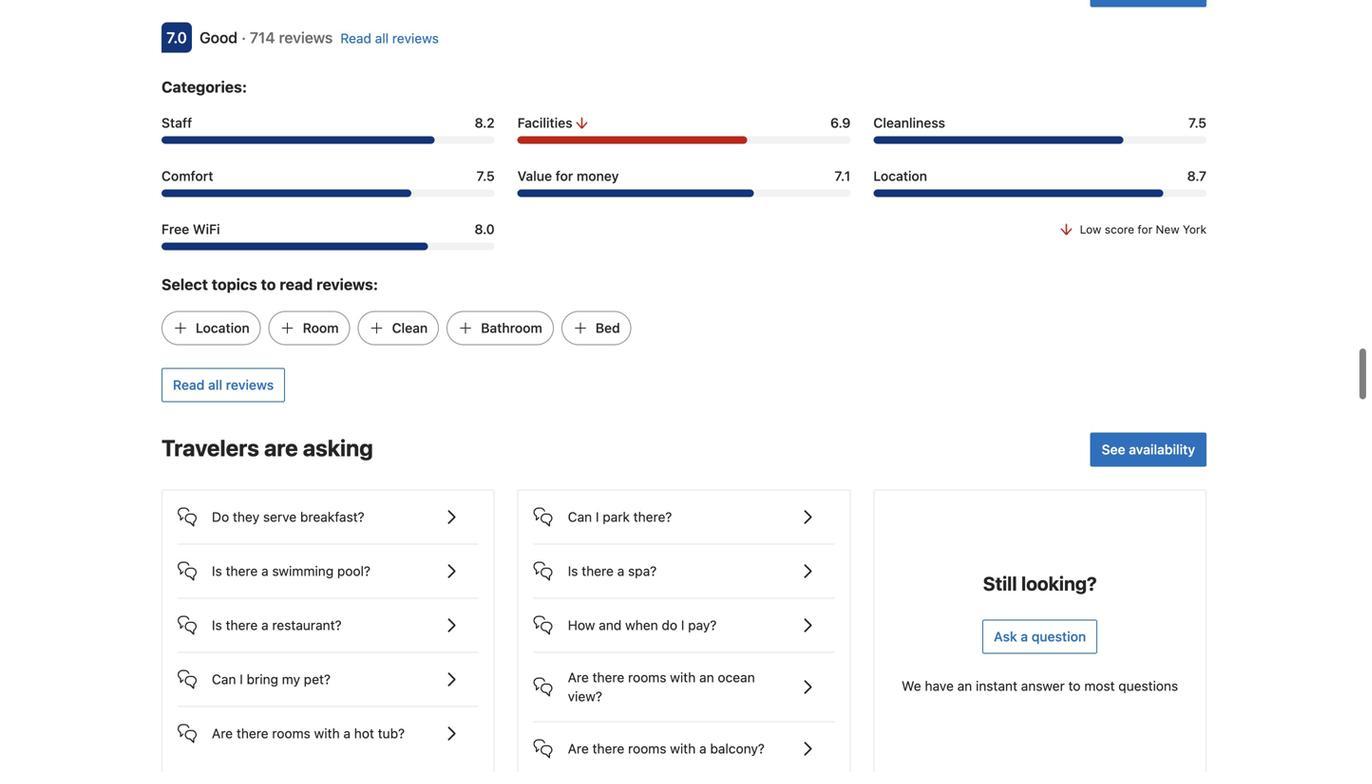 Task type: describe. For each thing, give the bounding box(es) containing it.
questions
[[1118, 678, 1178, 694]]

my
[[282, 672, 300, 687]]

can i park there?
[[568, 509, 672, 525]]

is there a swimming pool? button
[[178, 545, 478, 583]]

6.9
[[830, 115, 851, 131]]

topics
[[212, 275, 257, 294]]

review categories element
[[162, 76, 247, 98]]

bed
[[596, 320, 620, 336]]

are
[[264, 435, 298, 461]]

good
[[200, 28, 238, 47]]

1 horizontal spatial read all reviews
[[340, 30, 439, 46]]

good · 714 reviews
[[200, 28, 333, 47]]

1 horizontal spatial reviews
[[279, 28, 333, 47]]

a left swimming
[[261, 563, 268, 579]]

is there a restaurant?
[[212, 618, 342, 633]]

balcony?
[[710, 741, 765, 757]]

location 8.7 meter
[[873, 190, 1207, 197]]

can i bring my pet? button
[[178, 653, 478, 691]]

do
[[662, 618, 677, 633]]

availability
[[1129, 442, 1195, 457]]

new
[[1156, 223, 1180, 236]]

ask a question
[[994, 629, 1086, 645]]

are there rooms with an ocean view?
[[568, 670, 755, 704]]

select topics to read reviews:
[[162, 275, 378, 294]]

7.1
[[835, 168, 851, 184]]

rooms for tub?
[[272, 726, 310, 741]]

low score for new york
[[1080, 223, 1207, 236]]

categories:
[[162, 78, 247, 96]]

0 vertical spatial read
[[340, 30, 371, 46]]

there for is there a restaurant?
[[226, 618, 258, 633]]

travelers are asking
[[162, 435, 373, 461]]

are there rooms with an ocean view? button
[[534, 653, 834, 706]]

ask
[[994, 629, 1017, 645]]

select
[[162, 275, 208, 294]]

there for are there rooms with an ocean view?
[[592, 670, 624, 685]]

we have an instant answer to most questions
[[902, 678, 1178, 694]]

looking?
[[1021, 572, 1097, 595]]

still looking?
[[983, 572, 1097, 595]]

·
[[241, 28, 246, 47]]

all inside the "read all reviews" button
[[208, 377, 222, 393]]

see
[[1102, 442, 1125, 457]]

are there rooms with a balcony?
[[568, 741, 765, 757]]

see availability button
[[1090, 433, 1207, 467]]

tub?
[[378, 726, 405, 741]]

bring
[[247, 672, 278, 687]]

how
[[568, 618, 595, 633]]

a left restaurant?
[[261, 618, 268, 633]]

is for is there a swimming pool?
[[212, 563, 222, 579]]

staff
[[162, 115, 192, 131]]

0 vertical spatial all
[[375, 30, 389, 46]]

asking
[[303, 435, 373, 461]]

pool?
[[337, 563, 371, 579]]

1 vertical spatial i
[[681, 618, 684, 633]]

when
[[625, 618, 658, 633]]

can i park there? button
[[534, 491, 834, 529]]

there for is there a spa?
[[582, 563, 614, 579]]

2 horizontal spatial reviews
[[392, 30, 439, 46]]

with for balcony?
[[670, 741, 696, 757]]

with for hot
[[314, 726, 340, 741]]

are for are there rooms with a balcony?
[[568, 741, 589, 757]]

there?
[[633, 509, 672, 525]]

see availability
[[1102, 442, 1195, 457]]

a inside button
[[699, 741, 706, 757]]

facilities
[[517, 115, 572, 131]]

8.2
[[475, 115, 495, 131]]

spa?
[[628, 563, 657, 579]]

do they serve breakfast? button
[[178, 491, 478, 529]]

serve
[[263, 509, 297, 525]]

they
[[233, 509, 259, 525]]

value for money
[[517, 168, 619, 184]]

read all reviews inside the "read all reviews" button
[[173, 377, 274, 393]]

and
[[599, 618, 622, 633]]

can i bring my pet?
[[212, 672, 331, 687]]

view?
[[568, 689, 602, 704]]

there for are there rooms with a hot tub?
[[236, 726, 268, 741]]

can for can i park there?
[[568, 509, 592, 525]]

are there rooms with a balcony? button
[[534, 722, 834, 760]]

travelers
[[162, 435, 259, 461]]

we
[[902, 678, 921, 694]]

1 horizontal spatial an
[[957, 678, 972, 694]]

wifi
[[193, 221, 220, 237]]

7.5 for comfort
[[477, 168, 495, 184]]

714
[[250, 28, 275, 47]]

7.5 for cleanliness
[[1188, 115, 1207, 131]]

ocean
[[718, 670, 755, 685]]

8.0
[[475, 221, 495, 237]]



Task type: locate. For each thing, give the bounding box(es) containing it.
1 vertical spatial read
[[173, 377, 205, 393]]

ask a question button
[[982, 620, 1097, 654]]

0 vertical spatial read all reviews
[[340, 30, 439, 46]]

0 vertical spatial i
[[596, 509, 599, 525]]

cleanliness
[[873, 115, 945, 131]]

7.0
[[167, 28, 187, 47]]

0 horizontal spatial can
[[212, 672, 236, 687]]

for
[[556, 168, 573, 184], [1138, 223, 1153, 236]]

1 horizontal spatial for
[[1138, 223, 1153, 236]]

rooms inside 'are there rooms with an ocean view?'
[[628, 670, 666, 685]]

scored 7 element
[[162, 22, 192, 53]]

free
[[162, 221, 189, 237]]

there inside 'is there a restaurant?' button
[[226, 618, 258, 633]]

2 horizontal spatial i
[[681, 618, 684, 633]]

an inside 'are there rooms with an ocean view?'
[[699, 670, 714, 685]]

1 horizontal spatial to
[[1068, 678, 1081, 694]]

there inside is there a swimming pool? button
[[226, 563, 258, 579]]

read
[[340, 30, 371, 46], [173, 377, 205, 393]]

0 horizontal spatial 7.5
[[477, 168, 495, 184]]

1 vertical spatial all
[[208, 377, 222, 393]]

still
[[983, 572, 1017, 595]]

is for is there a spa?
[[568, 563, 578, 579]]

is there a spa?
[[568, 563, 657, 579]]

are down can i bring my pet?
[[212, 726, 233, 741]]

0 vertical spatial can
[[568, 509, 592, 525]]

with inside button
[[670, 741, 696, 757]]

free wifi 8.0 meter
[[162, 243, 495, 250]]

1 horizontal spatial all
[[375, 30, 389, 46]]

cleanliness 7.5 meter
[[873, 136, 1207, 144]]

0 vertical spatial location
[[873, 168, 927, 184]]

there for are there rooms with a balcony?
[[592, 741, 624, 757]]

1 horizontal spatial can
[[568, 509, 592, 525]]

park
[[603, 509, 630, 525]]

can inside button
[[212, 672, 236, 687]]

instant
[[976, 678, 1017, 694]]

are there rooms with a hot tub?
[[212, 726, 405, 741]]

is there a spa? button
[[534, 545, 834, 583]]

1 vertical spatial 7.5
[[477, 168, 495, 184]]

are for are there rooms with a hot tub?
[[212, 726, 233, 741]]

an right have
[[957, 678, 972, 694]]

with for ocean
[[670, 670, 696, 685]]

there inside are there rooms with a balcony? button
[[592, 741, 624, 757]]

is for is there a restaurant?
[[212, 618, 222, 633]]

do they serve breakfast?
[[212, 509, 364, 525]]

have
[[925, 678, 954, 694]]

i inside button
[[596, 509, 599, 525]]

there down the view?
[[592, 741, 624, 757]]

1 vertical spatial location
[[196, 320, 250, 336]]

there inside is there a spa? button
[[582, 563, 614, 579]]

york
[[1183, 223, 1207, 236]]

can left bring
[[212, 672, 236, 687]]

pay?
[[688, 618, 717, 633]]

money
[[577, 168, 619, 184]]

rooms down 'are there rooms with an ocean view?'
[[628, 741, 666, 757]]

a right the ask at the right
[[1021, 629, 1028, 645]]

there inside 'are there rooms with an ocean view?'
[[592, 670, 624, 685]]

7.5
[[1188, 115, 1207, 131], [477, 168, 495, 184]]

0 horizontal spatial reviews
[[226, 377, 274, 393]]

swimming
[[272, 563, 334, 579]]

rooms inside button
[[628, 741, 666, 757]]

0 horizontal spatial read all reviews
[[173, 377, 274, 393]]

is inside is there a swimming pool? button
[[212, 563, 222, 579]]

comfort
[[162, 168, 213, 184]]

most
[[1084, 678, 1115, 694]]

0 vertical spatial to
[[261, 275, 276, 294]]

rooms inside button
[[272, 726, 310, 741]]

can for can i bring my pet?
[[212, 672, 236, 687]]

are inside button
[[568, 741, 589, 757]]

there left spa?
[[582, 563, 614, 579]]

are there rooms with a hot tub? button
[[178, 707, 478, 745]]

are up the view?
[[568, 670, 589, 685]]

facilities 6.9 meter
[[517, 136, 851, 144]]

clean
[[392, 320, 428, 336]]

there down "they"
[[226, 563, 258, 579]]

0 vertical spatial 7.5
[[1188, 115, 1207, 131]]

all
[[375, 30, 389, 46], [208, 377, 222, 393]]

hot
[[354, 726, 374, 741]]

reviews
[[279, 28, 333, 47], [392, 30, 439, 46], [226, 377, 274, 393]]

a left hot
[[343, 726, 351, 741]]

i left "park"
[[596, 509, 599, 525]]

1 horizontal spatial 7.5
[[1188, 115, 1207, 131]]

with inside button
[[314, 726, 340, 741]]

8.7
[[1187, 168, 1207, 184]]

there up bring
[[226, 618, 258, 633]]

2 vertical spatial i
[[240, 672, 243, 687]]

read right good · 714 reviews on the left top
[[340, 30, 371, 46]]

location down topics
[[196, 320, 250, 336]]

1 vertical spatial for
[[1138, 223, 1153, 236]]

is inside is there a spa? button
[[568, 563, 578, 579]]

0 horizontal spatial i
[[240, 672, 243, 687]]

0 horizontal spatial all
[[208, 377, 222, 393]]

comfort 7.5 meter
[[162, 190, 495, 197]]

do
[[212, 509, 229, 525]]

is up how
[[568, 563, 578, 579]]

7.5 up 8.7
[[1188, 115, 1207, 131]]

answer
[[1021, 678, 1065, 694]]

0 horizontal spatial location
[[196, 320, 250, 336]]

are
[[568, 670, 589, 685], [212, 726, 233, 741], [568, 741, 589, 757]]

is there a swimming pool?
[[212, 563, 371, 579]]

staff 8.2 meter
[[162, 136, 495, 144]]

room
[[303, 320, 339, 336]]

is down do
[[212, 563, 222, 579]]

are inside 'are there rooms with an ocean view?'
[[568, 670, 589, 685]]

1 vertical spatial to
[[1068, 678, 1081, 694]]

there
[[226, 563, 258, 579], [582, 563, 614, 579], [226, 618, 258, 633], [592, 670, 624, 685], [236, 726, 268, 741], [592, 741, 624, 757]]

how and when do i pay?
[[568, 618, 717, 633]]

are down the view?
[[568, 741, 589, 757]]

to left most
[[1068, 678, 1081, 694]]

0 horizontal spatial read
[[173, 377, 205, 393]]

read up 'travelers'
[[173, 377, 205, 393]]

1 vertical spatial read all reviews
[[173, 377, 274, 393]]

bathroom
[[481, 320, 542, 336]]

for right value
[[556, 168, 573, 184]]

can inside can i park there? button
[[568, 509, 592, 525]]

0 horizontal spatial to
[[261, 275, 276, 294]]

i for can i bring my pet?
[[240, 672, 243, 687]]

pet?
[[304, 672, 331, 687]]

can
[[568, 509, 592, 525], [212, 672, 236, 687]]

1 vertical spatial can
[[212, 672, 236, 687]]

with left ocean
[[670, 670, 696, 685]]

reviews inside button
[[226, 377, 274, 393]]

rooms down how and when do i pay?
[[628, 670, 666, 685]]

with left hot
[[314, 726, 340, 741]]

a left spa?
[[617, 563, 624, 579]]

value for money 7.1 meter
[[517, 190, 851, 197]]

there inside are there rooms with a hot tub? button
[[236, 726, 268, 741]]

there for is there a swimming pool?
[[226, 563, 258, 579]]

i
[[596, 509, 599, 525], [681, 618, 684, 633], [240, 672, 243, 687]]

free wifi
[[162, 221, 220, 237]]

is up can i bring my pet?
[[212, 618, 222, 633]]

reviews:
[[316, 275, 378, 294]]

score
[[1105, 223, 1134, 236]]

value
[[517, 168, 552, 184]]

there up the view?
[[592, 670, 624, 685]]

rooms for view?
[[628, 670, 666, 685]]

read all reviews
[[340, 30, 439, 46], [173, 377, 274, 393]]

how and when do i pay? button
[[534, 599, 834, 637]]

is there a restaurant? button
[[178, 599, 478, 637]]

with inside 'are there rooms with an ocean view?'
[[670, 670, 696, 685]]

read
[[280, 275, 313, 294]]

a left the balcony?
[[699, 741, 706, 757]]

are for are there rooms with an ocean view?
[[568, 670, 589, 685]]

an left ocean
[[699, 670, 714, 685]]

i right do
[[681, 618, 684, 633]]

0 horizontal spatial for
[[556, 168, 573, 184]]

there down bring
[[236, 726, 268, 741]]

breakfast?
[[300, 509, 364, 525]]

to left read
[[261, 275, 276, 294]]

location down the cleanliness
[[873, 168, 927, 184]]

0 vertical spatial for
[[556, 168, 573, 184]]

for left new
[[1138, 223, 1153, 236]]

is inside 'is there a restaurant?' button
[[212, 618, 222, 633]]

i for can i park there?
[[596, 509, 599, 525]]

1 horizontal spatial location
[[873, 168, 927, 184]]

low
[[1080, 223, 1101, 236]]

restaurant?
[[272, 618, 342, 633]]

7.5 left value
[[477, 168, 495, 184]]

1 horizontal spatial read
[[340, 30, 371, 46]]

question
[[1032, 629, 1086, 645]]

with left the balcony?
[[670, 741, 696, 757]]

can left "park"
[[568, 509, 592, 525]]

0 horizontal spatial an
[[699, 670, 714, 685]]

read all reviews button
[[162, 368, 285, 402]]

rooms
[[628, 670, 666, 685], [272, 726, 310, 741], [628, 741, 666, 757]]

1 horizontal spatial i
[[596, 509, 599, 525]]

with
[[670, 670, 696, 685], [314, 726, 340, 741], [670, 741, 696, 757]]

rated good element
[[200, 28, 238, 47]]

are inside button
[[212, 726, 233, 741]]

i left bring
[[240, 672, 243, 687]]

rooms down my
[[272, 726, 310, 741]]

read inside button
[[173, 377, 205, 393]]

to
[[261, 275, 276, 294], [1068, 678, 1081, 694]]



Task type: vqa. For each thing, say whether or not it's contained in the screenshot.
Can corresponding to Can I bring my pet?
yes



